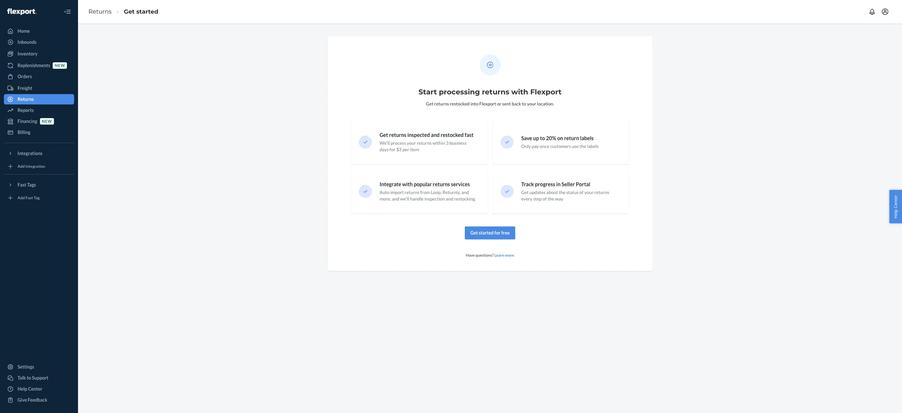 Task type: describe. For each thing, give the bounding box(es) containing it.
from
[[420, 190, 430, 196]]

fast tags
[[18, 182, 36, 188]]

add fast tag
[[18, 196, 40, 201]]

days
[[380, 147, 389, 153]]

auto
[[380, 190, 390, 196]]

questions?
[[476, 253, 494, 258]]

and up restocking on the top right of the page
[[462, 190, 469, 196]]

give feedback button
[[4, 396, 74, 406]]

integrate
[[380, 181, 401, 187]]

0 horizontal spatial the
[[548, 197, 554, 202]]

popular
[[414, 181, 432, 187]]

0 vertical spatial your
[[527, 101, 536, 107]]

loop,
[[431, 190, 442, 196]]

1 vertical spatial labels
[[587, 144, 599, 149]]

and down import
[[392, 197, 399, 202]]

get started for free
[[471, 231, 510, 236]]

step
[[533, 197, 542, 202]]

returnly,
[[443, 190, 461, 196]]

settings link
[[4, 363, 74, 373]]

tag
[[34, 196, 40, 201]]

in
[[556, 181, 561, 187]]

import
[[390, 190, 404, 196]]

location.
[[537, 101, 554, 107]]

feedback
[[28, 398, 47, 403]]

with inside integrate with popular returns services auto import returns from loop, returnly, and more, and we'll handle inspection and restocking
[[402, 181, 413, 187]]

restocked inside get returns inspected and restocked fast we'll process your returns within 3 business days for $3 per item
[[441, 132, 464, 138]]

returns inside breadcrumbs navigation
[[88, 8, 112, 15]]

inspected
[[407, 132, 430, 138]]

and down 'returnly,'
[[446, 197, 453, 202]]

inbounds link
[[4, 37, 74, 47]]

flexport for into
[[479, 101, 496, 107]]

have questions? learn more
[[466, 253, 514, 258]]

$3
[[396, 147, 402, 153]]

or
[[497, 101, 502, 107]]

returns inside track progress in seller portal get updates about the status of your returns every step of the way
[[595, 190, 609, 196]]

returns up handle
[[405, 190, 420, 196]]

returns link inside breadcrumbs navigation
[[88, 8, 112, 15]]

once
[[540, 144, 549, 149]]

returns up process
[[389, 132, 406, 138]]

inbounds
[[18, 39, 37, 45]]

we'll
[[400, 197, 409, 202]]

on
[[557, 135, 563, 141]]

breadcrumbs navigation
[[83, 2, 164, 21]]

process
[[391, 141, 406, 146]]

to inside the save up to 20% on return labels only pay once customers use the labels
[[540, 135, 545, 141]]

add fast tag link
[[4, 193, 74, 204]]

orders
[[18, 74, 32, 79]]

track
[[521, 181, 534, 187]]

handle
[[410, 197, 424, 202]]

integrations
[[18, 151, 42, 156]]

help center button
[[890, 190, 902, 224]]

0 horizontal spatial help center
[[18, 387, 42, 392]]

close navigation image
[[64, 8, 72, 16]]

returns up or
[[482, 88, 509, 97]]

into
[[471, 101, 479, 107]]

0 horizontal spatial center
[[28, 387, 42, 392]]

flexport logo image
[[7, 8, 36, 15]]

integrations button
[[4, 149, 74, 159]]

1 horizontal spatial with
[[511, 88, 528, 97]]

add integration link
[[4, 162, 74, 172]]

billing
[[18, 130, 30, 135]]

save up to 20% on return labels only pay once customers use the labels
[[521, 135, 599, 149]]

returns up loop, at the top left
[[433, 181, 450, 187]]

integrate with popular returns services auto import returns from loop, returnly, and more, and we'll handle inspection and restocking
[[380, 181, 475, 202]]

returns down start at the left top
[[434, 101, 449, 107]]

start
[[419, 88, 437, 97]]

talk
[[18, 376, 26, 381]]

fast tags button
[[4, 180, 74, 191]]

customers
[[550, 144, 571, 149]]

open account menu image
[[881, 8, 889, 16]]

progress
[[535, 181, 555, 187]]

1 horizontal spatial of
[[580, 190, 584, 196]]

0 horizontal spatial returns
[[18, 97, 34, 102]]

fast inside dropdown button
[[18, 182, 26, 188]]

3
[[446, 141, 449, 146]]

get returns restocked into flexport or sent back to your location.
[[426, 101, 554, 107]]

per
[[403, 147, 409, 153]]

replenishments
[[18, 63, 50, 68]]

help center link
[[4, 385, 74, 395]]

support
[[32, 376, 48, 381]]

return
[[564, 135, 579, 141]]

only
[[521, 144, 531, 149]]

processing
[[439, 88, 480, 97]]

inventory link
[[4, 49, 74, 59]]

restocking
[[454, 197, 475, 202]]

center inside button
[[893, 195, 899, 208]]



Task type: vqa. For each thing, say whether or not it's contained in the screenshot.
breadcrumbs navigation on the left of the page
yes



Task type: locate. For each thing, give the bounding box(es) containing it.
returns up reports
[[18, 97, 34, 102]]

get for get started for free
[[471, 231, 478, 236]]

1 horizontal spatial flexport
[[530, 88, 562, 97]]

returns
[[482, 88, 509, 97], [434, 101, 449, 107], [389, 132, 406, 138], [417, 141, 432, 146], [433, 181, 450, 187], [405, 190, 420, 196], [595, 190, 609, 196]]

1 vertical spatial flexport
[[479, 101, 496, 107]]

0 vertical spatial flexport
[[530, 88, 562, 97]]

1 horizontal spatial help center
[[893, 195, 899, 219]]

1 horizontal spatial the
[[559, 190, 566, 196]]

restocked
[[450, 101, 470, 107], [441, 132, 464, 138]]

get returns inspected and restocked fast we'll process your returns within 3 business days for $3 per item
[[380, 132, 474, 153]]

0 vertical spatial fast
[[18, 182, 26, 188]]

reports
[[18, 108, 34, 113]]

we'll
[[380, 141, 390, 146]]

with up import
[[402, 181, 413, 187]]

1 horizontal spatial new
[[55, 63, 65, 68]]

restocked down processing
[[450, 101, 470, 107]]

add inside 'link'
[[18, 164, 25, 169]]

your left location.
[[527, 101, 536, 107]]

0 vertical spatial returns link
[[88, 8, 112, 15]]

started inside breadcrumbs navigation
[[136, 8, 158, 15]]

home link
[[4, 26, 74, 36]]

0 horizontal spatial flexport
[[479, 101, 496, 107]]

20%
[[546, 135, 556, 141]]

and
[[431, 132, 440, 138], [462, 190, 469, 196], [392, 197, 399, 202], [446, 197, 453, 202]]

2 vertical spatial your
[[584, 190, 594, 196]]

0 horizontal spatial of
[[543, 197, 547, 202]]

with up back
[[511, 88, 528, 97]]

0 horizontal spatial for
[[390, 147, 396, 153]]

add for add integration
[[18, 164, 25, 169]]

your inside get returns inspected and restocked fast we'll process your returns within 3 business days for $3 per item
[[407, 141, 416, 146]]

inventory
[[18, 51, 38, 57]]

talk to support
[[18, 376, 48, 381]]

learn more button
[[494, 253, 514, 259]]

fast left tag
[[26, 196, 33, 201]]

0 vertical spatial started
[[136, 8, 158, 15]]

back
[[512, 101, 521, 107]]

pay
[[532, 144, 539, 149]]

1 horizontal spatial returns link
[[88, 8, 112, 15]]

help
[[893, 210, 899, 219], [18, 387, 27, 392]]

1 horizontal spatial your
[[527, 101, 536, 107]]

1 vertical spatial of
[[543, 197, 547, 202]]

help center inside button
[[893, 195, 899, 219]]

of down portal
[[580, 190, 584, 196]]

2 horizontal spatial to
[[540, 135, 545, 141]]

to inside button
[[27, 376, 31, 381]]

0 horizontal spatial to
[[27, 376, 31, 381]]

get for get started
[[124, 8, 135, 15]]

start processing returns with flexport
[[419, 88, 562, 97]]

1 horizontal spatial help
[[893, 210, 899, 219]]

seller
[[562, 181, 575, 187]]

get
[[124, 8, 135, 15], [426, 101, 433, 107], [380, 132, 388, 138], [521, 190, 529, 196], [471, 231, 478, 236]]

0 vertical spatial add
[[18, 164, 25, 169]]

more
[[505, 253, 514, 258]]

add integration
[[18, 164, 45, 169]]

returns link
[[88, 8, 112, 15], [4, 94, 74, 105]]

of right step
[[543, 197, 547, 202]]

your
[[527, 101, 536, 107], [407, 141, 416, 146], [584, 190, 594, 196]]

1 add from the top
[[18, 164, 25, 169]]

fast left "tags"
[[18, 182, 26, 188]]

add left integration
[[18, 164, 25, 169]]

your inside track progress in seller portal get updates about the status of your returns every step of the way
[[584, 190, 594, 196]]

to right talk
[[27, 376, 31, 381]]

0 horizontal spatial started
[[136, 8, 158, 15]]

labels right the use
[[587, 144, 599, 149]]

get for get returns restocked into flexport or sent back to your location.
[[426, 101, 433, 107]]

freight
[[18, 86, 32, 91]]

reports link
[[4, 105, 74, 116]]

0 vertical spatial of
[[580, 190, 584, 196]]

2 horizontal spatial your
[[584, 190, 594, 196]]

2 vertical spatial the
[[548, 197, 554, 202]]

1 horizontal spatial returns
[[88, 8, 112, 15]]

2 vertical spatial to
[[27, 376, 31, 381]]

1 vertical spatial with
[[402, 181, 413, 187]]

get inside button
[[471, 231, 478, 236]]

returns link down freight link
[[4, 94, 74, 105]]

use
[[572, 144, 579, 149]]

get inside track progress in seller portal get updates about the status of your returns every step of the way
[[521, 190, 529, 196]]

your up "item"
[[407, 141, 416, 146]]

give feedback
[[18, 398, 47, 403]]

0 vertical spatial the
[[580, 144, 586, 149]]

business
[[450, 141, 467, 146]]

0 horizontal spatial help
[[18, 387, 27, 392]]

every
[[521, 197, 533, 202]]

1 vertical spatial returns link
[[4, 94, 74, 105]]

1 vertical spatial fast
[[26, 196, 33, 201]]

updates
[[530, 190, 546, 196]]

0 vertical spatial for
[[390, 147, 396, 153]]

1 vertical spatial help center
[[18, 387, 42, 392]]

1 vertical spatial center
[[28, 387, 42, 392]]

2 horizontal spatial the
[[580, 144, 586, 149]]

get started for free button
[[465, 227, 515, 240]]

and up the "within"
[[431, 132, 440, 138]]

of
[[580, 190, 584, 196], [543, 197, 547, 202]]

0 horizontal spatial your
[[407, 141, 416, 146]]

0 vertical spatial returns
[[88, 8, 112, 15]]

the
[[580, 144, 586, 149], [559, 190, 566, 196], [548, 197, 554, 202]]

started inside button
[[479, 231, 494, 236]]

your down portal
[[584, 190, 594, 196]]

open notifications image
[[868, 8, 876, 16]]

settings
[[18, 365, 34, 370]]

returns
[[88, 8, 112, 15], [18, 97, 34, 102]]

2 add from the top
[[18, 196, 25, 201]]

1 horizontal spatial started
[[479, 231, 494, 236]]

0 horizontal spatial with
[[402, 181, 413, 187]]

new up the orders link
[[55, 63, 65, 68]]

up
[[533, 135, 539, 141]]

fast
[[18, 182, 26, 188], [26, 196, 33, 201]]

0 vertical spatial with
[[511, 88, 528, 97]]

new for financing
[[42, 119, 52, 124]]

1 vertical spatial restocked
[[441, 132, 464, 138]]

get started
[[124, 8, 158, 15]]

learn
[[494, 253, 504, 258]]

0 vertical spatial restocked
[[450, 101, 470, 107]]

flexport
[[530, 88, 562, 97], [479, 101, 496, 107]]

0 vertical spatial center
[[893, 195, 899, 208]]

billing link
[[4, 127, 74, 138]]

1 vertical spatial to
[[540, 135, 545, 141]]

the down about
[[548, 197, 554, 202]]

1 vertical spatial your
[[407, 141, 416, 146]]

1 horizontal spatial center
[[893, 195, 899, 208]]

inspection
[[425, 197, 445, 202]]

more,
[[380, 197, 391, 202]]

restocked up '3'
[[441, 132, 464, 138]]

1 vertical spatial for
[[495, 231, 501, 236]]

the up 'way'
[[559, 190, 566, 196]]

have
[[466, 253, 475, 258]]

0 vertical spatial new
[[55, 63, 65, 68]]

help inside button
[[893, 210, 899, 219]]

integration
[[26, 164, 45, 169]]

the inside the save up to 20% on return labels only pay once customers use the labels
[[580, 144, 586, 149]]

add down 'fast tags'
[[18, 196, 25, 201]]

services
[[451, 181, 470, 187]]

started for get started for free
[[479, 231, 494, 236]]

1 vertical spatial returns
[[18, 97, 34, 102]]

returns down "inspected"
[[417, 141, 432, 146]]

orders link
[[4, 72, 74, 82]]

the right the use
[[580, 144, 586, 149]]

and inside get returns inspected and restocked fast we'll process your returns within 3 business days for $3 per item
[[431, 132, 440, 138]]

new down reports link
[[42, 119, 52, 124]]

way
[[555, 197, 563, 202]]

help center
[[893, 195, 899, 219], [18, 387, 42, 392]]

1 vertical spatial the
[[559, 190, 566, 196]]

for inside button
[[495, 231, 501, 236]]

tags
[[27, 182, 36, 188]]

save
[[521, 135, 532, 141]]

track progress in seller portal get updates about the status of your returns every step of the way
[[521, 181, 609, 202]]

0 horizontal spatial returns link
[[4, 94, 74, 105]]

get inside breadcrumbs navigation
[[124, 8, 135, 15]]

flexport left or
[[479, 101, 496, 107]]

for inside get returns inspected and restocked fast we'll process your returns within 3 business days for $3 per item
[[390, 147, 396, 153]]

get inside get returns inspected and restocked fast we'll process your returns within 3 business days for $3 per item
[[380, 132, 388, 138]]

talk to support button
[[4, 374, 74, 384]]

1 vertical spatial started
[[479, 231, 494, 236]]

home
[[18, 28, 30, 34]]

1 vertical spatial help
[[18, 387, 27, 392]]

give
[[18, 398, 27, 403]]

financing
[[18, 119, 37, 124]]

0 vertical spatial help center
[[893, 195, 899, 219]]

returns right close navigation icon at the top left of page
[[88, 8, 112, 15]]

get for get returns inspected and restocked fast we'll process your returns within 3 business days for $3 per item
[[380, 132, 388, 138]]

within
[[433, 141, 445, 146]]

1 vertical spatial add
[[18, 196, 25, 201]]

to right back
[[522, 101, 526, 107]]

0 vertical spatial labels
[[580, 135, 594, 141]]

to right up
[[540, 135, 545, 141]]

for left $3
[[390, 147, 396, 153]]

add
[[18, 164, 25, 169], [18, 196, 25, 201]]

new for replenishments
[[55, 63, 65, 68]]

1 horizontal spatial for
[[495, 231, 501, 236]]

1 horizontal spatial to
[[522, 101, 526, 107]]

status
[[566, 190, 579, 196]]

1 vertical spatial new
[[42, 119, 52, 124]]

returns right status
[[595, 190, 609, 196]]

for
[[390, 147, 396, 153], [495, 231, 501, 236]]

fast
[[465, 132, 474, 138]]

freight link
[[4, 83, 74, 94]]

flexport up location.
[[530, 88, 562, 97]]

started for get started
[[136, 8, 158, 15]]

0 vertical spatial to
[[522, 101, 526, 107]]

for left free
[[495, 231, 501, 236]]

get started link
[[124, 8, 158, 15]]

item
[[410, 147, 419, 153]]

to
[[522, 101, 526, 107], [540, 135, 545, 141], [27, 376, 31, 381]]

returns link right close navigation icon at the top left of page
[[88, 8, 112, 15]]

labels right return
[[580, 135, 594, 141]]

add for add fast tag
[[18, 196, 25, 201]]

flexport for with
[[530, 88, 562, 97]]

0 horizontal spatial new
[[42, 119, 52, 124]]

started
[[136, 8, 158, 15], [479, 231, 494, 236]]

0 vertical spatial help
[[893, 210, 899, 219]]



